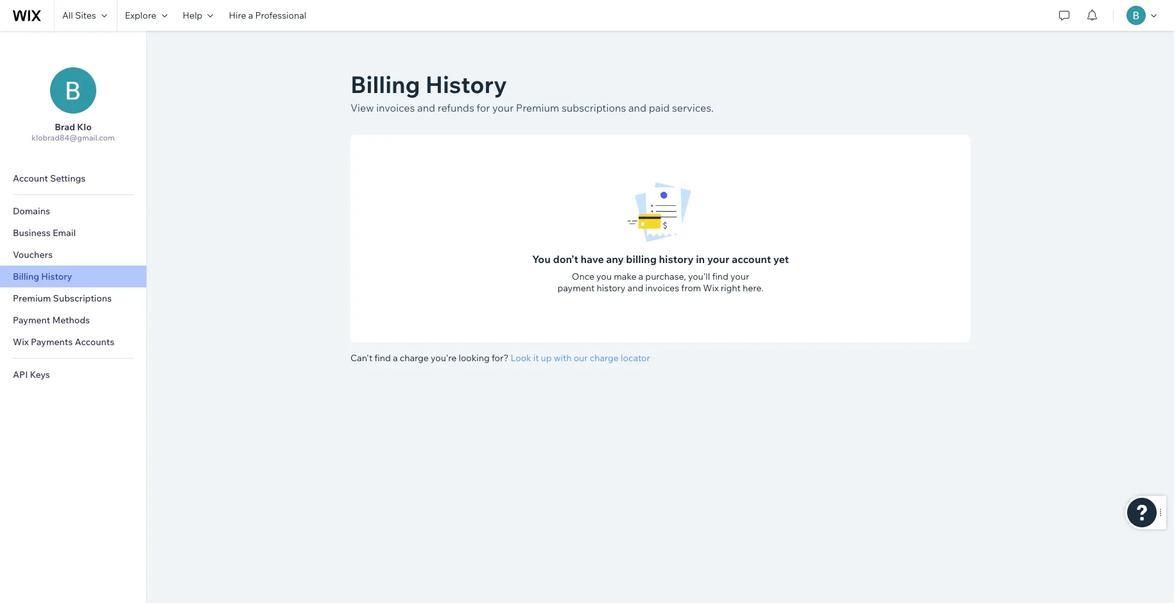 Task type: describe. For each thing, give the bounding box(es) containing it.
explore
[[125, 10, 156, 21]]

a inside you don't have any billing history in your account yet once you make a purchase, you'll find your payment history and invoices from wix right here.
[[639, 271, 643, 282]]

wix inside you don't have any billing history in your account yet once you make a purchase, you'll find your payment history and invoices from wix right here.
[[703, 282, 719, 294]]

from
[[681, 282, 701, 294]]

domains link
[[0, 200, 146, 222]]

2 vertical spatial a
[[393, 352, 398, 364]]

premium inside billing history view invoices and refunds for your premium subscriptions and paid services.
[[516, 101, 559, 114]]

help button
[[175, 0, 221, 31]]

it
[[533, 352, 539, 364]]

and left "paid" at the top of the page
[[628, 101, 647, 114]]

payment methods link
[[0, 309, 146, 331]]

account settings link
[[0, 168, 146, 189]]

api
[[13, 369, 28, 381]]

wix inside the sidebar element
[[13, 336, 29, 348]]

you
[[532, 253, 551, 266]]

hire
[[229, 10, 246, 21]]

payment methods
[[13, 315, 90, 326]]

sidebar element
[[0, 31, 147, 603]]

in
[[696, 253, 705, 266]]

help
[[183, 10, 202, 21]]

looking
[[459, 352, 490, 364]]

view
[[351, 101, 374, 114]]

up
[[541, 352, 552, 364]]

subscriptions
[[53, 293, 112, 304]]

premium inside the sidebar element
[[13, 293, 51, 304]]

klobrad84@gmail.com
[[32, 133, 115, 143]]

here.
[[743, 282, 764, 294]]

0 horizontal spatial a
[[248, 10, 253, 21]]

all sites
[[62, 10, 96, 21]]

look
[[511, 352, 531, 364]]

our
[[574, 352, 588, 364]]

your for history
[[492, 101, 514, 114]]

payment
[[558, 282, 595, 294]]

with
[[554, 352, 572, 364]]

1 vertical spatial history
[[597, 282, 626, 294]]

services.
[[672, 101, 714, 114]]

history for billing history
[[41, 271, 72, 282]]

sites
[[75, 10, 96, 21]]

yet
[[773, 253, 789, 266]]

no invoices image
[[351, 177, 971, 245]]

account
[[732, 253, 771, 266]]

any
[[606, 253, 624, 266]]

purchase,
[[645, 271, 686, 282]]

api keys
[[13, 369, 50, 381]]

paid
[[649, 101, 670, 114]]

billing for billing history view invoices and refunds for your premium subscriptions and paid services.
[[351, 70, 420, 99]]

1 horizontal spatial history
[[659, 253, 694, 266]]

once
[[572, 271, 594, 282]]

refunds
[[438, 101, 474, 114]]

you'll
[[688, 271, 710, 282]]



Task type: vqa. For each thing, say whether or not it's contained in the screenshot.
'have'
yes



Task type: locate. For each thing, give the bounding box(es) containing it.
your inside billing history view invoices and refunds for your premium subscriptions and paid services.
[[492, 101, 514, 114]]

1 charge from the left
[[400, 352, 429, 364]]

0 horizontal spatial premium
[[13, 293, 51, 304]]

brad klo klobrad84@gmail.com
[[32, 121, 115, 143]]

0 horizontal spatial charge
[[400, 352, 429, 364]]

methods
[[52, 315, 90, 326]]

0 horizontal spatial wix
[[13, 336, 29, 348]]

1 horizontal spatial charge
[[590, 352, 619, 364]]

a
[[248, 10, 253, 21], [639, 271, 643, 282], [393, 352, 398, 364]]

your for don't
[[707, 253, 730, 266]]

invoices left from
[[645, 282, 679, 294]]

business email link
[[0, 222, 146, 244]]

your down account
[[731, 271, 749, 282]]

history for billing history view invoices and refunds for your premium subscriptions and paid services.
[[425, 70, 507, 99]]

invoices
[[376, 101, 415, 114], [645, 282, 679, 294]]

0 vertical spatial billing
[[351, 70, 420, 99]]

billing up "view"
[[351, 70, 420, 99]]

history inside billing history view invoices and refunds for your premium subscriptions and paid services.
[[425, 70, 507, 99]]

wix
[[703, 282, 719, 294], [13, 336, 29, 348]]

0 horizontal spatial your
[[492, 101, 514, 114]]

history
[[425, 70, 507, 99], [41, 271, 72, 282]]

1 vertical spatial find
[[375, 352, 391, 364]]

find
[[712, 271, 729, 282], [375, 352, 391, 364]]

charge
[[400, 352, 429, 364], [590, 352, 619, 364]]

billing
[[626, 253, 657, 266]]

1 horizontal spatial invoices
[[645, 282, 679, 294]]

a right can't in the bottom of the page
[[393, 352, 398, 364]]

for?
[[492, 352, 509, 364]]

0 vertical spatial wix
[[703, 282, 719, 294]]

domains
[[13, 205, 50, 217]]

charge right our
[[590, 352, 619, 364]]

1 horizontal spatial a
[[393, 352, 398, 364]]

make
[[614, 271, 637, 282]]

premium
[[516, 101, 559, 114], [13, 293, 51, 304]]

0 vertical spatial your
[[492, 101, 514, 114]]

find inside you don't have any billing history in your account yet once you make a purchase, you'll find your payment history and invoices from wix right here.
[[712, 271, 729, 282]]

0 vertical spatial find
[[712, 271, 729, 282]]

account
[[13, 173, 48, 184]]

vouchers link
[[0, 244, 146, 266]]

premium right for
[[516, 101, 559, 114]]

charge left you're
[[400, 352, 429, 364]]

2 charge from the left
[[590, 352, 619, 364]]

a right make
[[639, 271, 643, 282]]

account settings
[[13, 173, 86, 184]]

settings
[[50, 173, 86, 184]]

0 vertical spatial history
[[425, 70, 507, 99]]

1 horizontal spatial history
[[425, 70, 507, 99]]

premium subscriptions link
[[0, 288, 146, 309]]

look it up with our charge locator button
[[511, 352, 650, 364]]

find right you'll
[[712, 271, 729, 282]]

accounts
[[75, 336, 114, 348]]

1 vertical spatial history
[[41, 271, 72, 282]]

payments
[[31, 336, 73, 348]]

payment
[[13, 315, 50, 326]]

subscriptions
[[562, 101, 626, 114]]

0 vertical spatial history
[[659, 253, 694, 266]]

billing history
[[13, 271, 72, 282]]

locator
[[621, 352, 650, 364]]

can't
[[351, 352, 372, 364]]

1 horizontal spatial billing
[[351, 70, 420, 99]]

0 vertical spatial a
[[248, 10, 253, 21]]

1 horizontal spatial find
[[712, 271, 729, 282]]

1 vertical spatial premium
[[13, 293, 51, 304]]

1 vertical spatial wix
[[13, 336, 29, 348]]

business
[[13, 227, 51, 239]]

api keys link
[[0, 364, 146, 386]]

1 vertical spatial invoices
[[645, 282, 679, 294]]

2 vertical spatial your
[[731, 271, 749, 282]]

business email
[[13, 227, 76, 239]]

billing history view invoices and refunds for your premium subscriptions and paid services.
[[351, 70, 714, 114]]

for
[[477, 101, 490, 114]]

hire a professional link
[[221, 0, 314, 31]]

find right can't in the bottom of the page
[[375, 352, 391, 364]]

premium up payment
[[13, 293, 51, 304]]

professional
[[255, 10, 306, 21]]

can't find a charge you're looking for? look it up with our charge locator
[[351, 352, 650, 364]]

email
[[53, 227, 76, 239]]

billing down vouchers
[[13, 271, 39, 282]]

billing inside billing history view invoices and refunds for your premium subscriptions and paid services.
[[351, 70, 420, 99]]

billing history link
[[0, 266, 146, 288]]

history up premium subscriptions
[[41, 271, 72, 282]]

0 horizontal spatial find
[[375, 352, 391, 364]]

2 horizontal spatial your
[[731, 271, 749, 282]]

history inside billing history link
[[41, 271, 72, 282]]

and down billing
[[628, 282, 643, 294]]

a right hire
[[248, 10, 253, 21]]

your right for
[[492, 101, 514, 114]]

0 vertical spatial invoices
[[376, 101, 415, 114]]

you don't have any billing history in your account yet once you make a purchase, you'll find your payment history and invoices from wix right here.
[[532, 253, 789, 294]]

your
[[492, 101, 514, 114], [707, 253, 730, 266], [731, 271, 749, 282]]

history up refunds
[[425, 70, 507, 99]]

brad
[[55, 121, 75, 133]]

wix payments accounts link
[[0, 331, 146, 353]]

klo
[[77, 121, 92, 133]]

wix right from
[[703, 282, 719, 294]]

invoices inside billing history view invoices and refunds for your premium subscriptions and paid services.
[[376, 101, 415, 114]]

billing
[[351, 70, 420, 99], [13, 271, 39, 282]]

hire a professional
[[229, 10, 306, 21]]

invoices right "view"
[[376, 101, 415, 114]]

0 horizontal spatial history
[[597, 282, 626, 294]]

premium subscriptions
[[13, 293, 112, 304]]

wix down payment
[[13, 336, 29, 348]]

0 horizontal spatial history
[[41, 271, 72, 282]]

history down any
[[597, 282, 626, 294]]

and inside you don't have any billing history in your account yet once you make a purchase, you'll find your payment history and invoices from wix right here.
[[628, 282, 643, 294]]

invoices inside you don't have any billing history in your account yet once you make a purchase, you'll find your payment history and invoices from wix right here.
[[645, 282, 679, 294]]

1 vertical spatial billing
[[13, 271, 39, 282]]

1 horizontal spatial premium
[[516, 101, 559, 114]]

wix payments accounts
[[13, 336, 114, 348]]

you're
[[431, 352, 457, 364]]

history
[[659, 253, 694, 266], [597, 282, 626, 294]]

1 horizontal spatial wix
[[703, 282, 719, 294]]

and left refunds
[[417, 101, 435, 114]]

2 horizontal spatial a
[[639, 271, 643, 282]]

0 vertical spatial premium
[[516, 101, 559, 114]]

have
[[581, 253, 604, 266]]

billing for billing history
[[13, 271, 39, 282]]

keys
[[30, 369, 50, 381]]

your right in
[[707, 253, 730, 266]]

1 vertical spatial a
[[639, 271, 643, 282]]

0 horizontal spatial billing
[[13, 271, 39, 282]]

you
[[596, 271, 612, 282]]

0 horizontal spatial invoices
[[376, 101, 415, 114]]

history up purchase,
[[659, 253, 694, 266]]

1 vertical spatial your
[[707, 253, 730, 266]]

1 horizontal spatial your
[[707, 253, 730, 266]]

don't
[[553, 253, 578, 266]]

all
[[62, 10, 73, 21]]

and
[[417, 101, 435, 114], [628, 101, 647, 114], [628, 282, 643, 294]]

billing inside the sidebar element
[[13, 271, 39, 282]]

vouchers
[[13, 249, 53, 261]]

right
[[721, 282, 741, 294]]



